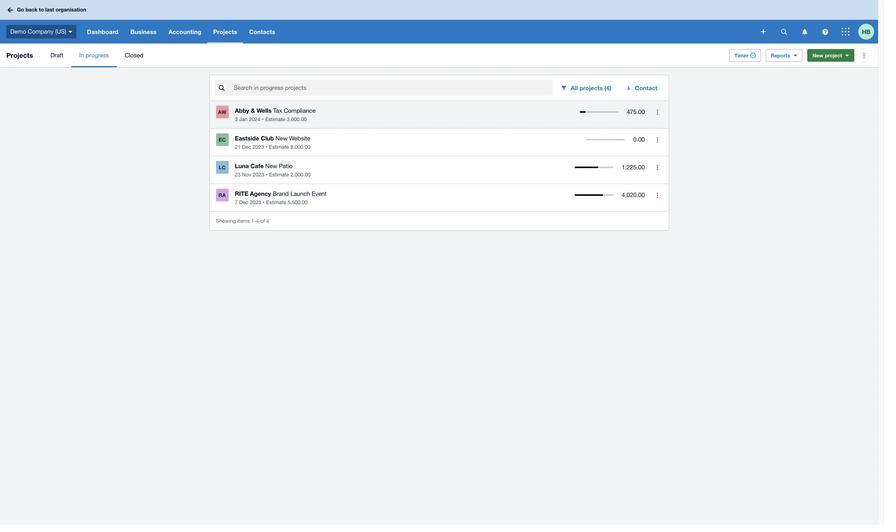 Task type: describe. For each thing, give the bounding box(es) containing it.
(4)
[[605, 84, 612, 91]]

svg image inside go back to last organisation link
[[8, 7, 13, 12]]

projects inside dropdown button
[[213, 28, 237, 35]]

svg image inside demo company (us) popup button
[[68, 31, 72, 33]]

2023 for club
[[253, 144, 264, 150]]

projects
[[580, 84, 603, 91]]

showing
[[216, 218, 236, 224]]

5,500.00
[[288, 200, 308, 206]]

reports button
[[766, 49, 803, 62]]

showing items 1-4 of 4
[[216, 218, 269, 224]]

1 vertical spatial more options image
[[650, 160, 666, 175]]

estimate inside luna cafe new patio 23 nov 2023 • estimate 2,000.00
[[269, 172, 289, 178]]

• inside rite agency brand launch event 7 dec 2023 • estimate 5,500.00
[[263, 200, 265, 206]]

patio
[[279, 163, 293, 169]]

of
[[261, 218, 265, 224]]

contacts
[[249, 28, 275, 35]]

new project
[[813, 52, 843, 59]]

timer button
[[730, 49, 761, 62]]

1-
[[251, 218, 256, 224]]

compliance
[[284, 107, 316, 114]]

demo
[[10, 28, 26, 35]]

estimate inside rite agency brand launch event 7 dec 2023 • estimate 5,500.00
[[266, 200, 286, 206]]

contact button
[[621, 80, 664, 96]]

demo company (us) button
[[0, 20, 81, 44]]

organisation
[[56, 6, 86, 13]]

all projects (4) button
[[556, 80, 618, 96]]

7
[[235, 200, 238, 206]]

rite
[[235, 190, 249, 197]]

(us)
[[55, 28, 66, 35]]

0 horizontal spatial svg image
[[761, 29, 766, 34]]

dec inside rite agency brand launch event 7 dec 2023 • estimate 5,500.00
[[239, 200, 248, 206]]

475.00
[[627, 108, 645, 115]]

0.00
[[634, 136, 645, 143]]

cafe
[[251, 162, 264, 169]]

last
[[45, 6, 54, 13]]

estimate inside the abby & wells tax compliance 3 jan 2024 • estimate 3,000.00
[[265, 116, 285, 122]]

hb
[[863, 28, 871, 35]]

club
[[261, 135, 274, 142]]

abby
[[235, 107, 249, 114]]

1 horizontal spatial svg image
[[842, 28, 850, 36]]

go
[[17, 6, 24, 13]]

business
[[130, 28, 157, 35]]

eastside
[[235, 135, 259, 142]]

reports
[[771, 52, 791, 59]]

jan
[[239, 116, 248, 122]]

to
[[39, 6, 44, 13]]

8,000.00
[[291, 144, 311, 150]]

draft
[[50, 52, 63, 59]]

2023 for cafe
[[253, 172, 264, 178]]

2,000.00
[[291, 172, 311, 178]]

accounting
[[169, 28, 201, 35]]

eastside club new website 21 dec 2023 • estimate 8,000.00
[[235, 135, 311, 150]]

in progress link
[[71, 44, 117, 67]]

Search in progress projects search field
[[233, 80, 553, 95]]

dashboard
[[87, 28, 119, 35]]

ra
[[219, 192, 226, 198]]

contacts button
[[243, 20, 281, 44]]

draft link
[[43, 44, 71, 67]]

23
[[235, 172, 241, 178]]

brand
[[273, 190, 289, 197]]

more options image for brand
[[650, 187, 666, 203]]

lc
[[219, 164, 226, 171]]

&
[[251, 107, 255, 114]]

business button
[[125, 20, 163, 44]]

more options image for new
[[650, 132, 666, 148]]

4,020.00
[[622, 192, 645, 198]]



Task type: vqa. For each thing, say whether or not it's contained in the screenshot.
the organisation
yes



Task type: locate. For each thing, give the bounding box(es) containing it.
projects down demo
[[6, 51, 33, 59]]

abby & wells tax compliance 3 jan 2024 • estimate 3,000.00
[[235, 107, 316, 122]]

nov
[[242, 172, 251, 178]]

0 horizontal spatial more options image
[[650, 160, 666, 175]]

dashboard link
[[81, 20, 125, 44]]

• inside eastside club new website 21 dec 2023 • estimate 8,000.00
[[266, 144, 268, 150]]

svg image
[[842, 28, 850, 36], [761, 29, 766, 34]]

accounting button
[[163, 20, 207, 44]]

go back to last organisation
[[17, 6, 86, 13]]

items
[[237, 218, 250, 224]]

svg image up reports popup button
[[761, 29, 766, 34]]

1 vertical spatial 2023
[[253, 172, 264, 178]]

1,225.00
[[622, 164, 645, 171]]

all projects (4)
[[571, 84, 612, 91]]

2 vertical spatial 2023
[[250, 200, 261, 206]]

estimate down brand at top
[[266, 200, 286, 206]]

1 vertical spatial new
[[276, 135, 288, 142]]

in
[[79, 52, 84, 59]]

2024
[[249, 116, 260, 122]]

banner containing hb
[[0, 0, 879, 44]]

0 vertical spatial more options image
[[650, 104, 666, 120]]

0 vertical spatial dec
[[242, 144, 251, 150]]

banner
[[0, 0, 879, 44]]

2023
[[253, 144, 264, 150], [253, 172, 264, 178], [250, 200, 261, 206]]

0 vertical spatial projects
[[213, 28, 237, 35]]

launch
[[291, 190, 310, 197]]

dec right '7'
[[239, 200, 248, 206]]

more options image down hb
[[857, 48, 872, 63]]

1 horizontal spatial more options image
[[857, 48, 872, 63]]

estimate
[[265, 116, 285, 122], [269, 144, 289, 150], [269, 172, 289, 178], [266, 200, 286, 206]]

1 horizontal spatial projects
[[213, 28, 237, 35]]

event
[[312, 190, 327, 197]]

closed link
[[117, 44, 151, 67]]

wells
[[257, 107, 272, 114]]

hb button
[[859, 20, 879, 44]]

new for eastside club
[[276, 135, 288, 142]]

3
[[235, 116, 238, 122]]

• down club
[[266, 144, 268, 150]]

• inside luna cafe new patio 23 nov 2023 • estimate 2,000.00
[[266, 172, 268, 178]]

company
[[28, 28, 54, 35]]

1 vertical spatial projects
[[6, 51, 33, 59]]

new right cafe at the top of the page
[[265, 163, 277, 169]]

0 vertical spatial more options image
[[857, 48, 872, 63]]

progress
[[86, 52, 109, 59]]

timer
[[735, 52, 749, 59]]

demo company (us)
[[10, 28, 66, 35]]

more options image right 1,225.00
[[650, 160, 666, 175]]

more options image right 475.00
[[650, 104, 666, 120]]

contact
[[635, 84, 658, 91]]

1 vertical spatial dec
[[239, 200, 248, 206]]

luna cafe new patio 23 nov 2023 • estimate 2,000.00
[[235, 162, 311, 178]]

1 more options image from the top
[[650, 104, 666, 120]]

tax
[[273, 107, 282, 114]]

•
[[262, 116, 264, 122], [266, 144, 268, 150], [266, 172, 268, 178], [263, 200, 265, 206]]

svg image
[[8, 7, 13, 12], [781, 29, 787, 35], [802, 29, 808, 35], [823, 29, 829, 35], [68, 31, 72, 33]]

new inside eastside club new website 21 dec 2023 • estimate 8,000.00
[[276, 135, 288, 142]]

navigation inside banner
[[81, 20, 756, 44]]

0 vertical spatial 2023
[[253, 144, 264, 150]]

4 right of
[[266, 218, 269, 224]]

luna
[[235, 162, 249, 169]]

0 vertical spatial new
[[813, 52, 824, 59]]

closed
[[125, 52, 144, 59]]

2023 inside luna cafe new patio 23 nov 2023 • estimate 2,000.00
[[253, 172, 264, 178]]

new inside luna cafe new patio 23 nov 2023 • estimate 2,000.00
[[265, 163, 277, 169]]

new project button
[[808, 49, 855, 62]]

estimate down patio
[[269, 172, 289, 178]]

• up agency
[[266, 172, 268, 178]]

agency
[[250, 190, 271, 197]]

2023 inside eastside club new website 21 dec 2023 • estimate 8,000.00
[[253, 144, 264, 150]]

projects button
[[207, 20, 243, 44]]

estimate inside eastside club new website 21 dec 2023 • estimate 8,000.00
[[269, 144, 289, 150]]

21
[[235, 144, 241, 150]]

more options image right 4,020.00
[[650, 187, 666, 203]]

all
[[571, 84, 578, 91]]

more options image for wells
[[650, 104, 666, 120]]

projects
[[213, 28, 237, 35], [6, 51, 33, 59]]

2 more options image from the top
[[650, 132, 666, 148]]

dec right "21"
[[242, 144, 251, 150]]

navigation containing dashboard
[[81, 20, 756, 44]]

0 horizontal spatial projects
[[6, 51, 33, 59]]

3 more options image from the top
[[650, 187, 666, 203]]

4
[[256, 218, 259, 224], [266, 218, 269, 224]]

2 4 from the left
[[266, 218, 269, 224]]

• inside the abby & wells tax compliance 3 jan 2024 • estimate 3,000.00
[[262, 116, 264, 122]]

new
[[813, 52, 824, 59], [276, 135, 288, 142], [265, 163, 277, 169]]

1 vertical spatial more options image
[[650, 132, 666, 148]]

estimate down tax
[[265, 116, 285, 122]]

• right 2024
[[262, 116, 264, 122]]

project
[[825, 52, 843, 59]]

4 left of
[[256, 218, 259, 224]]

2023 down agency
[[250, 200, 261, 206]]

in progress
[[79, 52, 109, 59]]

svg image left hb
[[842, 28, 850, 36]]

website
[[289, 135, 311, 142]]

1 horizontal spatial 4
[[266, 218, 269, 224]]

more options image
[[857, 48, 872, 63], [650, 160, 666, 175]]

• down agency
[[263, 200, 265, 206]]

dec inside eastside club new website 21 dec 2023 • estimate 8,000.00
[[242, 144, 251, 150]]

aw
[[218, 109, 226, 115]]

more options image
[[650, 104, 666, 120], [650, 132, 666, 148], [650, 187, 666, 203]]

3,000.00
[[287, 116, 307, 122]]

more options image right 0.00
[[650, 132, 666, 148]]

2023 down club
[[253, 144, 264, 150]]

1 4 from the left
[[256, 218, 259, 224]]

projects left contacts
[[213, 28, 237, 35]]

new for luna cafe
[[265, 163, 277, 169]]

estimate down club
[[269, 144, 289, 150]]

rite agency brand launch event 7 dec 2023 • estimate 5,500.00
[[235, 190, 327, 206]]

ec
[[219, 137, 226, 143]]

2023 down cafe at the top of the page
[[253, 172, 264, 178]]

new right club
[[276, 135, 288, 142]]

navigation
[[81, 20, 756, 44]]

new inside popup button
[[813, 52, 824, 59]]

0 horizontal spatial 4
[[256, 218, 259, 224]]

2 vertical spatial more options image
[[650, 187, 666, 203]]

dec
[[242, 144, 251, 150], [239, 200, 248, 206]]

back
[[26, 6, 38, 13]]

2023 inside rite agency brand launch event 7 dec 2023 • estimate 5,500.00
[[250, 200, 261, 206]]

go back to last organisation link
[[5, 3, 91, 17]]

new left project
[[813, 52, 824, 59]]

2 vertical spatial new
[[265, 163, 277, 169]]



